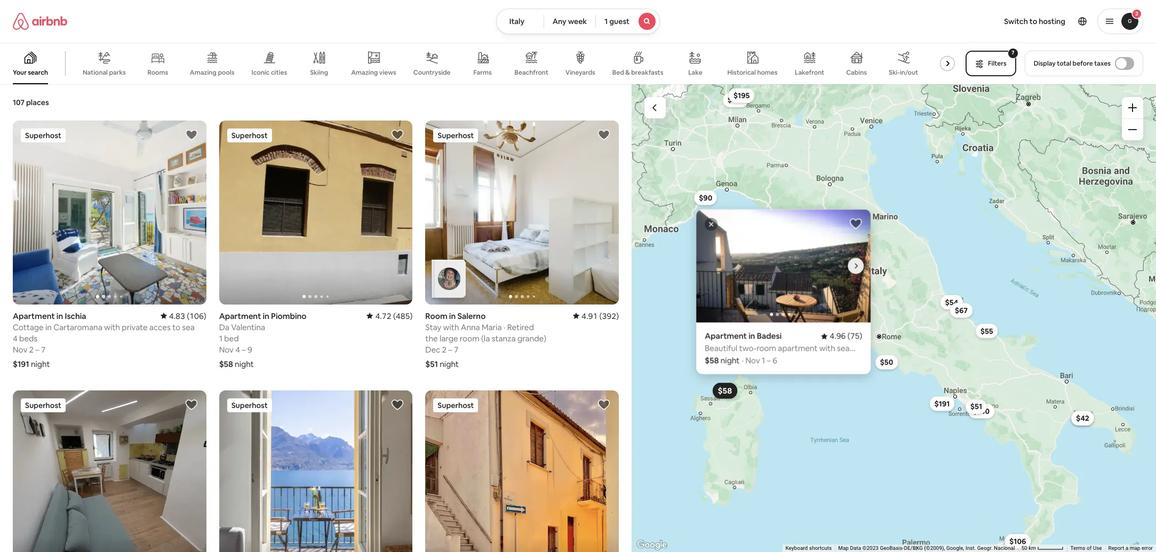Task type: describe. For each thing, give the bounding box(es) containing it.
nov inside apartment in ischia cottage  in cartaromana with private acces to sea 4 beds nov 2 – 7 $191 night
[[13, 345, 27, 355]]

$90 button
[[694, 190, 717, 205]]

map
[[839, 546, 849, 551]]

(©2009),
[[925, 546, 946, 551]]

(106)
[[187, 311, 206, 321]]

any week
[[553, 17, 587, 26]]

$195
[[734, 91, 750, 100]]

7 inside room in salerno stay with anna maria · retired the large room (la stanza grande) dec 2 – 7 $51 night
[[454, 345, 459, 355]]

amazing views
[[351, 68, 397, 77]]

$54
[[945, 297, 959, 307]]

bed
[[224, 333, 239, 344]]

add to wishlist image
[[850, 217, 862, 230]]

vineyards
[[566, 68, 596, 77]]

$55
[[981, 326, 993, 336]]

$51 button
[[966, 399, 987, 414]]

rooms
[[148, 68, 168, 77]]

your
[[13, 68, 27, 77]]

©2023
[[863, 546, 879, 551]]

maria
[[482, 322, 502, 332]]

km
[[1029, 546, 1037, 551]]

4.83
[[169, 311, 185, 321]]

keyboard shortcuts button
[[786, 545, 832, 552]]

homes
[[758, 68, 778, 77]]

switch to hosting link
[[998, 10, 1072, 33]]

inst.
[[966, 546, 976, 551]]

views
[[379, 68, 397, 77]]

the
[[426, 333, 438, 344]]

map data ©2023 geobasis-de/bkg (©2009), google, inst. geogr. nacional
[[839, 546, 1016, 551]]

your search
[[13, 68, 48, 77]]

any
[[553, 17, 567, 26]]

week
[[568, 17, 587, 26]]

bed & breakfasts
[[613, 68, 664, 77]]

beachfront
[[515, 68, 549, 77]]

$106 button
[[1005, 534, 1031, 549]]

taxes
[[1095, 59, 1111, 68]]

keyboard
[[786, 546, 808, 551]]

$50 button
[[875, 355, 898, 370]]

grande)
[[518, 333, 547, 344]]

$140 button
[[968, 404, 995, 419]]

$42 button
[[1072, 411, 1094, 426]]

geogr.
[[978, 546, 993, 551]]

in right cottage
[[45, 322, 52, 332]]

room
[[426, 311, 448, 321]]

add to wishlist: apartment in termoli image
[[598, 399, 611, 411]]

$58 night · nov 1 – 6
[[705, 356, 777, 366]]

stanza
[[492, 333, 516, 344]]

report
[[1109, 546, 1125, 551]]

acces
[[149, 322, 171, 332]]

4.96
[[830, 331, 846, 341]]

nov inside apartment in piombino da valentina 1 bed nov 4 – 9 $58 night
[[219, 345, 234, 355]]

close image
[[708, 221, 715, 227]]

4.83 out of 5 average rating,  106 reviews image
[[161, 311, 206, 321]]

italy
[[510, 17, 525, 26]]

$116 button
[[837, 319, 863, 334]]

$50
[[880, 358, 893, 367]]

107 places
[[13, 98, 49, 107]]

filters button
[[966, 51, 1017, 76]]

piombino
[[271, 311, 307, 321]]

skiing
[[310, 68, 328, 77]]

display total before taxes
[[1034, 59, 1111, 68]]

– inside room in salerno stay with anna maria · retired the large room (la stanza grande) dec 2 – 7 $51 night
[[449, 345, 453, 355]]

total
[[1058, 59, 1072, 68]]

add to wishlist: apartment in limonta image
[[391, 399, 404, 411]]

filters
[[989, 59, 1007, 68]]

$48 for $48 button to the right
[[1076, 413, 1090, 423]]

1 inside apartment in piombino da valentina 1 bed nov 4 – 9 $58 night
[[219, 333, 223, 344]]

dec
[[426, 345, 441, 355]]

iconic cities
[[252, 68, 287, 77]]

107
[[13, 98, 25, 107]]

retired
[[507, 322, 534, 332]]

national parks
[[83, 68, 126, 77]]

night inside 'google map
showing 26 stays.' region
[[721, 356, 740, 366]]

4.91 out of 5 average rating,  392 reviews image
[[573, 311, 619, 321]]

terms of use
[[1071, 546, 1103, 551]]

search
[[28, 68, 48, 77]]

breakfasts
[[632, 68, 664, 77]]

1 guest button
[[596, 9, 660, 34]]

add to wishlist: room in salerno image
[[598, 129, 611, 141]]

shortcuts
[[810, 546, 832, 551]]

switch to hosting
[[1005, 17, 1066, 26]]

ski-in/out
[[889, 68, 919, 77]]

0 horizontal spatial $58 button
[[713, 383, 737, 399]]

2 horizontal spatial 7
[[1012, 49, 1015, 56]]

· inside room in salerno stay with anna maria · retired the large room (la stanza grande) dec 2 – 7 $51 night
[[504, 322, 506, 332]]

4.96 out of 5 average rating,  75 reviews image
[[821, 331, 862, 341]]

night inside apartment in ischia cottage  in cartaromana with private acces to sea 4 beds nov 2 – 7 $191 night
[[31, 359, 50, 369]]

apartment in piombino da valentina 1 bed nov 4 – 9 $58 night
[[219, 311, 307, 369]]

countryside
[[414, 68, 451, 77]]

1 inside 'google map
showing 26 stays.' region
[[762, 356, 765, 366]]

lakefront
[[795, 68, 825, 77]]

0 vertical spatial add to wishlist: apartment in piombino image
[[391, 129, 404, 141]]

4.83 (106)
[[169, 311, 206, 321]]

50 km
[[1022, 546, 1038, 551]]

0 vertical spatial $212
[[728, 95, 744, 105]]

amazing for amazing views
[[351, 68, 378, 77]]

$58 inside apartment in piombino da valentina 1 bed nov 4 – 9 $58 night
[[219, 359, 233, 369]]

2 inside dropdown button
[[1136, 10, 1139, 17]]

6
[[773, 356, 777, 366]]

in for valentina
[[263, 311, 270, 321]]

nacional
[[995, 546, 1016, 551]]

report a map error
[[1109, 546, 1154, 551]]

0 vertical spatial $212 button
[[723, 92, 749, 107]]

$191 inside button
[[935, 399, 950, 409]]



Task type: vqa. For each thing, say whether or not it's contained in the screenshot.
Historical
yes



Task type: locate. For each thing, give the bounding box(es) containing it.
– down "beds"
[[35, 345, 39, 355]]

$140
[[973, 406, 990, 416]]

private
[[122, 322, 148, 332]]

add to wishlist: apartment in piombino image
[[391, 129, 404, 141], [185, 399, 198, 411]]

google image
[[635, 539, 670, 552]]

with left private
[[104, 322, 120, 332]]

google map
showing 26 stays. region
[[632, 84, 1157, 552]]

0 horizontal spatial 7
[[41, 345, 45, 355]]

amazing for amazing pools
[[190, 68, 217, 77]]

· inside 'google map
showing 26 stays.' region
[[742, 356, 744, 366]]

2
[[1136, 10, 1139, 17], [29, 345, 34, 355], [442, 345, 447, 355]]

farms
[[474, 68, 492, 77]]

– inside 'google map
showing 26 stays.' region
[[767, 356, 771, 366]]

1 horizontal spatial 1
[[605, 17, 608, 26]]

$51
[[426, 359, 438, 369], [971, 402, 983, 412]]

4 left "beds"
[[13, 333, 17, 344]]

$191 left the $51 button
[[935, 399, 950, 409]]

group containing national parks
[[0, 43, 966, 84]]

0 horizontal spatial $191
[[13, 359, 29, 369]]

room in salerno stay with anna maria · retired the large room (la stanza grande) dec 2 – 7 $51 night
[[426, 311, 547, 369]]

0 horizontal spatial $51
[[426, 359, 438, 369]]

night down 9
[[235, 359, 254, 369]]

1 inside button
[[605, 17, 608, 26]]

nov down bed
[[219, 345, 234, 355]]

amazing left views at the left top
[[351, 68, 378, 77]]

apartment in badesi
[[705, 331, 782, 341]]

· down apartment in badesi
[[742, 356, 744, 366]]

data
[[851, 546, 862, 551]]

to right switch
[[1030, 17, 1038, 26]]

salerno
[[458, 311, 486, 321]]

$67
[[955, 306, 968, 315]]

in inside region
[[749, 331, 755, 341]]

$191 button
[[930, 396, 955, 411]]

in left badesi
[[749, 331, 755, 341]]

1 vertical spatial $212
[[1010, 537, 1026, 546]]

0 horizontal spatial add to wishlist: apartment in piombino image
[[185, 399, 198, 411]]

0 vertical spatial 1
[[605, 17, 608, 26]]

in up valentina
[[263, 311, 270, 321]]

1 horizontal spatial ·
[[742, 356, 744, 366]]

$67 button
[[950, 303, 973, 318]]

1 horizontal spatial 7
[[454, 345, 459, 355]]

1 horizontal spatial $191
[[935, 399, 950, 409]]

$48 button
[[784, 270, 807, 285], [1071, 411, 1094, 426]]

to inside apartment in ischia cottage  in cartaromana with private acces to sea 4 beds nov 2 – 7 $191 night
[[172, 322, 180, 332]]

1 vertical spatial to
[[172, 322, 180, 332]]

nov down "beds"
[[13, 345, 27, 355]]

cottage
[[13, 322, 44, 332]]

$195 button
[[729, 88, 755, 103]]

display
[[1034, 59, 1056, 68]]

1 left 6
[[762, 356, 765, 366]]

7 inside apartment in ischia cottage  in cartaromana with private acces to sea 4 beds nov 2 – 7 $191 night
[[41, 345, 45, 355]]

anna
[[461, 322, 480, 332]]

nov inside 'google map
showing 26 stays.' region
[[746, 356, 760, 366]]

cities
[[271, 68, 287, 77]]

1 vertical spatial 1
[[219, 333, 223, 344]]

apartment in ischia cottage  in cartaromana with private acces to sea 4 beds nov 2 – 7 $191 night
[[13, 311, 195, 369]]

$55 button
[[976, 323, 998, 338]]

4.91
[[582, 311, 598, 321]]

(485)
[[393, 311, 413, 321]]

1 with from the left
[[104, 322, 120, 332]]

1 horizontal spatial $212 button
[[1005, 534, 1031, 549]]

zoom out image
[[1129, 125, 1138, 134]]

– left 9
[[242, 345, 246, 355]]

2 button
[[1098, 9, 1144, 34]]

$191 inside apartment in ischia cottage  in cartaromana with private acces to sea 4 beds nov 2 – 7 $191 night
[[13, 359, 29, 369]]

group
[[0, 43, 966, 84], [13, 121, 206, 305], [219, 121, 413, 305], [426, 121, 619, 305], [696, 209, 871, 322], [13, 390, 206, 552], [219, 390, 413, 552], [426, 390, 619, 552]]

1 horizontal spatial amazing
[[351, 68, 378, 77]]

switch
[[1005, 17, 1029, 26]]

apartment
[[13, 311, 55, 321], [219, 311, 261, 321], [705, 331, 747, 341]]

group inside 'google map
showing 26 stays.' region
[[696, 209, 871, 322]]

night down apartment in badesi
[[721, 356, 740, 366]]

4.72
[[375, 311, 392, 321]]

zoom in image
[[1129, 104, 1138, 112]]

to
[[1030, 17, 1038, 26], [172, 322, 180, 332]]

night inside room in salerno stay with anna maria · retired the large room (la stanza grande) dec 2 – 7 $51 night
[[440, 359, 459, 369]]

$48
[[789, 273, 802, 282], [1076, 413, 1090, 423]]

0 vertical spatial ·
[[504, 322, 506, 332]]

of
[[1087, 546, 1092, 551]]

2 horizontal spatial 1
[[762, 356, 765, 366]]

– down large
[[449, 345, 453, 355]]

1 horizontal spatial $212
[[1010, 537, 1026, 546]]

2 horizontal spatial apartment
[[705, 331, 747, 341]]

in for with
[[449, 311, 456, 321]]

$51 right $191 button
[[971, 402, 983, 412]]

$54 button
[[940, 295, 963, 310]]

ischia
[[65, 311, 86, 321]]

– left 6
[[767, 356, 771, 366]]

1 vertical spatial add to wishlist: apartment in piombino image
[[185, 399, 198, 411]]

night down "beds"
[[31, 359, 50, 369]]

beds
[[19, 333, 38, 344]]

4.96 (75)
[[830, 331, 862, 341]]

$106
[[1010, 537, 1026, 546]]

1 horizontal spatial apartment
[[219, 311, 261, 321]]

0 vertical spatial $58 button
[[784, 270, 807, 285]]

sea
[[182, 322, 195, 332]]

apartment up valentina
[[219, 311, 261, 321]]

4 inside apartment in ischia cottage  in cartaromana with private acces to sea 4 beds nov 2 – 7 $191 night
[[13, 333, 17, 344]]

display total before taxes button
[[1025, 51, 1144, 76]]

guest
[[610, 17, 630, 26]]

1 horizontal spatial 2
[[442, 345, 447, 355]]

amazing
[[351, 68, 378, 77], [190, 68, 217, 77]]

1 horizontal spatial $58 button
[[784, 270, 807, 285]]

with inside apartment in ischia cottage  in cartaromana with private acces to sea 4 beds nov 2 – 7 $191 night
[[104, 322, 120, 332]]

$51 inside button
[[971, 402, 983, 412]]

keyboard shortcuts
[[786, 546, 832, 551]]

apartment for cottage
[[13, 311, 55, 321]]

1 horizontal spatial $48 button
[[1071, 411, 1094, 426]]

apartment inside 'google map
showing 26 stays.' region
[[705, 331, 747, 341]]

2 horizontal spatial nov
[[746, 356, 760, 366]]

1 horizontal spatial with
[[443, 322, 459, 332]]

0 horizontal spatial with
[[104, 322, 120, 332]]

with up large
[[443, 322, 459, 332]]

– inside apartment in ischia cottage  in cartaromana with private acces to sea 4 beds nov 2 – 7 $191 night
[[35, 345, 39, 355]]

apartment inside apartment in piombino da valentina 1 bed nov 4 – 9 $58 night
[[219, 311, 261, 321]]

badesi
[[757, 331, 782, 341]]

with inside room in salerno stay with anna maria · retired the large room (la stanza grande) dec 2 – 7 $51 night
[[443, 322, 459, 332]]

1 vertical spatial 4
[[236, 345, 240, 355]]

stay
[[426, 322, 442, 332]]

in for in
[[57, 311, 63, 321]]

$51 down dec
[[426, 359, 438, 369]]

0 horizontal spatial to
[[172, 322, 180, 332]]

$116
[[842, 321, 858, 331]]

7 down large
[[454, 345, 459, 355]]

4 left 9
[[236, 345, 240, 355]]

1 horizontal spatial to
[[1030, 17, 1038, 26]]

2 inside apartment in ischia cottage  in cartaromana with private acces to sea 4 beds nov 2 – 7 $191 night
[[29, 345, 34, 355]]

in inside apartment in piombino da valentina 1 bed nov 4 – 9 $58 night
[[263, 311, 270, 321]]

bed
[[613, 68, 624, 77]]

de/bkg
[[904, 546, 923, 551]]

lake
[[689, 68, 703, 77]]

$212
[[728, 95, 744, 105], [1010, 537, 1026, 546]]

1 vertical spatial $48
[[1076, 413, 1090, 423]]

terms of use link
[[1071, 546, 1103, 551]]

google,
[[947, 546, 965, 551]]

1 vertical spatial $58 button
[[713, 383, 737, 399]]

$42
[[1076, 413, 1090, 423]]

in/out
[[900, 68, 919, 77]]

$58
[[789, 273, 802, 282], [705, 356, 719, 366], [219, 359, 233, 369], [718, 386, 732, 396]]

1 vertical spatial ·
[[742, 356, 744, 366]]

add to wishlist: apartment in ischia image
[[185, 129, 198, 141]]

0 vertical spatial 4
[[13, 333, 17, 344]]

0 vertical spatial to
[[1030, 17, 1038, 26]]

da
[[219, 322, 229, 332]]

·
[[504, 322, 506, 332], [742, 356, 744, 366]]

0 horizontal spatial 1
[[219, 333, 223, 344]]

0 horizontal spatial apartment
[[13, 311, 55, 321]]

1 horizontal spatial add to wishlist: apartment in piombino image
[[391, 129, 404, 141]]

$51 inside room in salerno stay with anna maria · retired the large room (la stanza grande) dec 2 – 7 $51 night
[[426, 359, 438, 369]]

1 horizontal spatial nov
[[219, 345, 234, 355]]

to down 4.83
[[172, 322, 180, 332]]

1 vertical spatial $48 button
[[1071, 411, 1094, 426]]

in left ischia
[[57, 311, 63, 321]]

amazing left "pools"
[[190, 68, 217, 77]]

0 horizontal spatial $48 button
[[784, 270, 807, 285]]

geobasis-
[[880, 546, 904, 551]]

0 horizontal spatial amazing
[[190, 68, 217, 77]]

0 vertical spatial $48 button
[[784, 270, 807, 285]]

4.72 out of 5 average rating,  485 reviews image
[[367, 311, 413, 321]]

none search field containing italy
[[496, 9, 660, 34]]

report a map error link
[[1109, 546, 1154, 551]]

2 inside room in salerno stay with anna maria · retired the large room (la stanza grande) dec 2 – 7 $51 night
[[442, 345, 447, 355]]

2 with from the left
[[443, 322, 459, 332]]

– inside apartment in piombino da valentina 1 bed nov 4 – 9 $58 night
[[242, 345, 246, 355]]

1 horizontal spatial $51
[[971, 402, 983, 412]]

0 horizontal spatial $212 button
[[723, 92, 749, 107]]

$48 for the left $48 button
[[789, 273, 802, 282]]

0 vertical spatial $191
[[13, 359, 29, 369]]

2 vertical spatial 1
[[762, 356, 765, 366]]

0 horizontal spatial 4
[[13, 333, 17, 344]]

0 horizontal spatial $48
[[789, 273, 802, 282]]

apartment for da
[[219, 311, 261, 321]]

1 left bed
[[219, 333, 223, 344]]

apartment up cottage
[[13, 311, 55, 321]]

4.91 (392)
[[582, 311, 619, 321]]

None search field
[[496, 9, 660, 34]]

1 horizontal spatial 4
[[236, 345, 240, 355]]

1 vertical spatial $212 button
[[1005, 534, 1031, 549]]

0 horizontal spatial ·
[[504, 322, 506, 332]]

historical
[[728, 68, 756, 77]]

$191 down "beds"
[[13, 359, 29, 369]]

profile element
[[673, 0, 1144, 43]]

7 down switch
[[1012, 49, 1015, 56]]

9
[[248, 345, 252, 355]]

apartment up $58 night · nov 1 – 6
[[705, 331, 747, 341]]

to inside profile 'element'
[[1030, 17, 1038, 26]]

0 vertical spatial $51
[[426, 359, 438, 369]]

use
[[1094, 546, 1103, 551]]

0 vertical spatial $48
[[789, 273, 802, 282]]

1 left guest
[[605, 17, 608, 26]]

0 horizontal spatial 2
[[29, 345, 34, 355]]

a
[[1126, 546, 1129, 551]]

4 inside apartment in piombino da valentina 1 bed nov 4 – 9 $58 night
[[236, 345, 240, 355]]

places
[[26, 98, 49, 107]]

1 guest
[[605, 17, 630, 26]]

0 horizontal spatial nov
[[13, 345, 27, 355]]

terms
[[1071, 546, 1086, 551]]

before
[[1073, 59, 1094, 68]]

in right room
[[449, 311, 456, 321]]

night inside apartment in piombino da valentina 1 bed nov 4 – 9 $58 night
[[235, 359, 254, 369]]

1 horizontal spatial $48
[[1076, 413, 1090, 423]]

night down dec
[[440, 359, 459, 369]]

2 horizontal spatial 2
[[1136, 10, 1139, 17]]

1 vertical spatial $191
[[935, 399, 950, 409]]

nov left 6
[[746, 356, 760, 366]]

apartment inside apartment in ischia cottage  in cartaromana with private acces to sea 4 beds nov 2 – 7 $191 night
[[13, 311, 55, 321]]

&
[[626, 68, 630, 77]]

7 down cottage
[[41, 345, 45, 355]]

0 horizontal spatial $212
[[728, 95, 744, 105]]

· up stanza
[[504, 322, 506, 332]]

cabins
[[847, 68, 867, 77]]

$90
[[699, 193, 713, 203]]

4.72 (485)
[[375, 311, 413, 321]]

pools
[[218, 68, 235, 77]]

in inside room in salerno stay with anna maria · retired the large room (la stanza grande) dec 2 – 7 $51 night
[[449, 311, 456, 321]]

1 vertical spatial $51
[[971, 402, 983, 412]]



